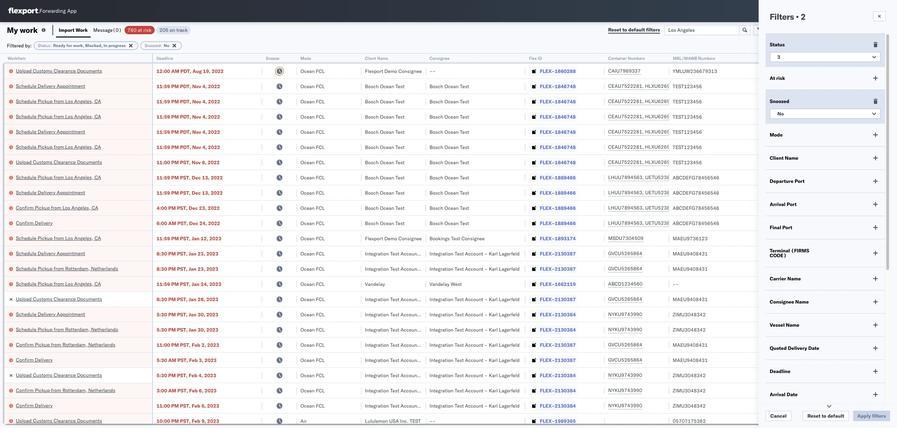 Task type: vqa. For each thing, say whether or not it's contained in the screenshot.
In
yes



Task type: locate. For each thing, give the bounding box(es) containing it.
1 horizontal spatial numbers
[[698, 56, 715, 61]]

confirm pickup from rotterdam, netherlands link for 3:00
[[16, 387, 115, 394]]

1 omkar from the top
[[797, 114, 812, 120]]

angeles, inside "link"
[[71, 205, 91, 211]]

0 vertical spatial snoozed
[[145, 43, 161, 48]]

1 fcl from the top
[[316, 68, 325, 74]]

feb up 11:00 pm pst, feb 6, 2023
[[189, 388, 198, 394]]

0 vertical spatial arrival
[[770, 201, 786, 208]]

hlxu6269489, for 1st schedule pickup from los angeles, ca button from the top of the page's schedule pickup from los angeles, ca link
[[645, 98, 681, 105]]

0 vertical spatial confirm delivery link
[[16, 220, 53, 227]]

for
[[66, 43, 72, 48]]

feb left 9,
[[192, 418, 200, 425]]

3 schedule delivery appointment button from the top
[[16, 189, 85, 197]]

11:59 pm pst, dec 13, 2022 up 4:00 pm pst, dec 23, 2022
[[157, 190, 223, 196]]

1 vertical spatial confirm delivery link
[[16, 357, 53, 364]]

pst, left 8,
[[180, 159, 191, 166]]

1 vertical spatial no
[[778, 111, 784, 117]]

nov
[[192, 83, 201, 89], [192, 98, 201, 105], [192, 114, 201, 120], [192, 129, 201, 135], [192, 144, 201, 150], [192, 159, 201, 166]]

pickup
[[38, 98, 53, 104], [38, 113, 53, 120], [38, 144, 53, 150], [38, 174, 53, 181], [35, 205, 50, 211], [38, 235, 53, 241], [38, 266, 53, 272], [38, 281, 53, 287], [38, 327, 53, 333], [35, 342, 50, 348], [35, 388, 50, 394]]

2 ceau7522281, from the top
[[609, 98, 644, 105]]

los for fifth schedule pickup from los angeles, ca button from the bottom
[[65, 113, 73, 120]]

Search Work text field
[[665, 25, 740, 35]]

schedule for 1st schedule delivery appointment button
[[16, 83, 36, 89]]

client name inside client name 'button'
[[365, 56, 389, 61]]

numbers inside container numbers button
[[628, 56, 645, 61]]

client
[[365, 56, 376, 61], [770, 155, 784, 161]]

schedule for fifth schedule pickup from los angeles, ca button from the bottom
[[16, 113, 36, 120]]

2 lhuu7894563, from the top
[[609, 190, 644, 196]]

0 horizontal spatial numbers
[[628, 56, 645, 61]]

0 vertical spatial default
[[629, 27, 645, 33]]

vessel name
[[770, 322, 800, 328]]

rotterdam, for 8:30 pm pst, jan 23, 2023 schedule pickup from rotterdam, netherlands button
[[65, 266, 90, 272]]

4 5:30 from the top
[[157, 373, 167, 379]]

confirm delivery button
[[16, 220, 53, 227], [16, 357, 53, 364], [16, 402, 53, 410]]

5 upload customs clearance documents link from the top
[[16, 418, 102, 425]]

schedule delivery appointment link for second schedule delivery appointment button from the top of the page
[[16, 128, 85, 135]]

3 11:59 from the top
[[157, 114, 170, 120]]

schedule delivery appointment link for third schedule delivery appointment button from the bottom of the page
[[16, 189, 85, 196]]

confirm inside "link"
[[16, 205, 34, 211]]

1 vertical spatial confirm delivery button
[[16, 357, 53, 364]]

arrival port
[[770, 201, 797, 208]]

pst, up 6:00 am pst, dec 24, 2022
[[177, 205, 188, 211]]

1 resize handle column header from the left
[[144, 54, 152, 429]]

0 vertical spatial to
[[623, 27, 627, 33]]

hlxu6269489, for second 'upload customs clearance documents' link from the top of the page
[[645, 159, 681, 165]]

5:30 down the 8:30 pm pst, jan 28, 2023
[[157, 312, 167, 318]]

pst, down 5:30 pm pst, feb 4, 2023
[[177, 388, 188, 394]]

pst, down 3:00 am pst, feb 6, 2023
[[180, 403, 191, 409]]

code)
[[770, 253, 787, 259]]

lhuu7894563, uetu5238478 for confirm delivery
[[609, 220, 679, 226]]

port down departure port in the top right of the page
[[787, 201, 797, 208]]

1 vertical spatial 6,
[[202, 403, 206, 409]]

to for reset to default filters
[[623, 27, 627, 33]]

schedule pickup from los angeles, ca
[[16, 98, 101, 104], [16, 113, 101, 120], [16, 144, 101, 150], [16, 174, 101, 181], [16, 235, 101, 241], [16, 281, 101, 287]]

schedule pickup from los angeles, ca link for fifth schedule pickup from los angeles, ca button from the bottom
[[16, 113, 101, 120]]

status up 3
[[770, 42, 785, 48]]

11:59 pm pst, jan 24, 2023
[[157, 281, 222, 287]]

1 vertical spatial schedule pickup from rotterdam, netherlands link
[[16, 326, 118, 333]]

13, up 4:00 pm pst, dec 23, 2022
[[202, 190, 210, 196]]

angeles, for first schedule pickup from los angeles, ca button from the bottom
[[74, 281, 93, 287]]

7 schedule from the top
[[16, 190, 36, 196]]

2 8:30 from the top
[[157, 266, 167, 272]]

2 resize handle column header from the left
[[254, 54, 262, 429]]

0 vertical spatial gaurav
[[797, 68, 813, 74]]

1 horizontal spatial reset
[[808, 413, 821, 420]]

snoozed : no
[[145, 43, 169, 48]]

abcdefg78456546 for schedule pickup from los angeles, ca
[[673, 175, 720, 181]]

flex-1893174 button
[[529, 234, 578, 244], [529, 234, 578, 244]]

feb for 5:30 pm pst, feb 4, 2023
[[189, 373, 197, 379]]

pst, down 11:00 pm pst, feb 6, 2023
[[180, 418, 191, 425]]

11 ocean fcl from the top
[[301, 220, 325, 227]]

status left the ready
[[38, 43, 50, 48]]

1 vertical spatial choi
[[819, 281, 829, 287]]

flex-1889466 for confirm pickup from los angeles, ca
[[540, 205, 576, 211]]

jaehyung choi - test origin agent
[[797, 251, 873, 257]]

default
[[629, 27, 645, 33], [828, 413, 845, 420]]

0 horizontal spatial no
[[164, 43, 169, 48]]

2 vertical spatial port
[[783, 225, 793, 231]]

from for 1st schedule pickup from los angeles, ca button from the top of the page
[[54, 98, 64, 104]]

schedule pickup from los angeles, ca for 5th schedule pickup from los angeles, ca button from the top of the page's schedule pickup from los angeles, ca link
[[16, 235, 101, 241]]

pst, up the 8:30 pm pst, jan 28, 2023
[[180, 281, 191, 287]]

5 flex-2130387 from the top
[[540, 357, 576, 364]]

0 horizontal spatial snoozed
[[145, 43, 161, 48]]

1 uetu5238478 from the top
[[646, 174, 679, 181]]

1 flex-2130387 from the top
[[540, 251, 576, 257]]

2 flex-1846748 from the top
[[540, 98, 576, 105]]

confirm delivery link for 6:00
[[16, 220, 53, 227]]

2 zimu3048342 from the top
[[673, 327, 706, 333]]

schedule pickup from rotterdam, netherlands link for 8:30
[[16, 265, 118, 272]]

mode inside button
[[301, 56, 311, 61]]

23, up 11:59 pm pst, jan 24, 2023
[[198, 266, 205, 272]]

11:59 pm pst, jan 12, 2023
[[157, 236, 222, 242]]

port
[[795, 178, 805, 184], [787, 201, 797, 208], [783, 225, 793, 231]]

container
[[609, 56, 627, 61]]

4 schedule pickup from los angeles, ca link from the top
[[16, 174, 101, 181]]

5 schedule delivery appointment button from the top
[[16, 311, 85, 319]]

flexport
[[365, 68, 383, 74], [365, 236, 383, 242]]

2023 right 2,
[[207, 342, 219, 348]]

1660288
[[555, 68, 576, 74]]

numbers up caiu7969337
[[628, 56, 645, 61]]

0 vertical spatial upload customs clearance documents button
[[16, 67, 102, 75]]

inc.
[[400, 418, 409, 425]]

in
[[104, 43, 107, 48]]

nov for second schedule delivery appointment button from the top of the page
[[192, 129, 201, 135]]

2023 right 9,
[[207, 418, 219, 425]]

jan left 12,
[[192, 236, 200, 242]]

savant for test123456
[[813, 114, 828, 120]]

1 vertical spatial 30,
[[198, 327, 205, 333]]

reset for reset to default
[[808, 413, 821, 420]]

: for snoozed
[[161, 43, 162, 48]]

0 vertical spatial confirm pickup from rotterdam, netherlands button
[[16, 341, 115, 349]]

2 schedule pickup from los angeles, ca from the top
[[16, 113, 101, 120]]

reset inside reset to default filters button
[[608, 27, 622, 33]]

0 vertical spatial deadline
[[157, 56, 173, 61]]

agent right origin
[[860, 251, 873, 257]]

0 vertical spatial jaehyung
[[797, 251, 818, 257]]

1 horizontal spatial :
[[161, 43, 162, 48]]

arrival up final
[[770, 201, 786, 208]]

2023 up 3:00 am pst, feb 6, 2023
[[204, 373, 216, 379]]

consignee inside button
[[430, 56, 450, 61]]

1 vertical spatial upload customs clearance documents button
[[16, 159, 102, 166]]

3 2130387 from the top
[[555, 296, 576, 303]]

snooze
[[266, 56, 280, 61]]

hlxu6269489, for second schedule delivery appointment button from the top of the page's schedule delivery appointment link
[[645, 129, 681, 135]]

agent right the destination
[[872, 281, 885, 287]]

1 vertical spatial jawla
[[814, 83, 826, 89]]

dec down 11:00 pm pst, nov 8, 2022
[[192, 175, 201, 181]]

3 ceau7522281, hlxu6269489, hlxu8034992 from the top
[[609, 114, 716, 120]]

reset inside reset to default button
[[808, 413, 821, 420]]

destination
[[845, 281, 870, 287]]

: left the ready
[[50, 43, 51, 48]]

deadline up 12:00
[[157, 56, 173, 61]]

2 confirm pickup from rotterdam, netherlands from the top
[[16, 388, 115, 394]]

2 upload customs clearance documents button from the top
[[16, 159, 102, 166]]

confirm delivery button for 6:00 am pst, dec 24, 2022
[[16, 220, 53, 227]]

1 vertical spatial flexport demo consignee
[[365, 236, 422, 242]]

id
[[538, 56, 542, 61]]

1 vertical spatial confirm delivery
[[16, 357, 53, 363]]

lhuu7894563, for confirm pickup from los angeles, ca
[[609, 205, 644, 211]]

flexport demo consignee for bookings
[[365, 236, 422, 242]]

0 vertical spatial 11:59 pm pst, dec 13, 2022
[[157, 175, 223, 181]]

schedule for second schedule delivery appointment button from the top of the page
[[16, 129, 36, 135]]

1 gaurav from the top
[[797, 68, 813, 74]]

terminal
[[770, 248, 790, 254]]

1846748
[[555, 83, 576, 89], [555, 98, 576, 105], [555, 114, 576, 120], [555, 129, 576, 135], [555, 144, 576, 150], [555, 159, 576, 166]]

flexport demo consignee
[[365, 68, 422, 74], [365, 236, 422, 242]]

2 hlxu6269489, from the top
[[645, 98, 681, 105]]

4 upload customs clearance documents from the top
[[16, 372, 102, 379]]

arrival
[[770, 201, 786, 208], [770, 392, 786, 398]]

5 2130387 from the top
[[555, 357, 576, 364]]

1846748 for 1st schedule delivery appointment button
[[555, 83, 576, 89]]

5:30 pm pst, jan 30, 2023 up 11:00 pm pst, feb 2, 2023
[[157, 327, 219, 333]]

4 schedule from the top
[[16, 129, 36, 135]]

6 ceau7522281, from the top
[[609, 159, 644, 165]]

1 vertical spatial --
[[673, 281, 679, 287]]

air
[[301, 418, 307, 425]]

13, down 8,
[[202, 175, 210, 181]]

maeu9736123
[[673, 236, 708, 242]]

confirm pickup from rotterdam, netherlands link
[[16, 341, 115, 348], [16, 387, 115, 394]]

1 lhuu7894563, from the top
[[609, 174, 644, 181]]

-- for flex-1989365
[[430, 418, 436, 425]]

4:00
[[157, 205, 167, 211]]

5:30 up 5:30 pm pst, feb 4, 2023
[[157, 357, 167, 364]]

0 vertical spatial client name
[[365, 56, 389, 61]]

1 vertical spatial default
[[828, 413, 845, 420]]

choi right (firms in the right bottom of the page
[[819, 251, 829, 257]]

1 horizontal spatial risk
[[777, 75, 786, 81]]

0 vertical spatial no
[[164, 43, 169, 48]]

3 customs from the top
[[33, 296, 52, 302]]

deadline
[[157, 56, 173, 61], [770, 369, 791, 375]]

4 nyku9743990 from the top
[[609, 388, 643, 394]]

2130387
[[555, 251, 576, 257], [555, 266, 576, 272], [555, 296, 576, 303], [555, 342, 576, 348], [555, 357, 576, 364]]

deadline down quoted
[[770, 369, 791, 375]]

schedule pickup from rotterdam, netherlands button for 8:30 pm pst, jan 23, 2023
[[16, 265, 118, 273]]

0 horizontal spatial mode
[[301, 56, 311, 61]]

1 vertical spatial confirm pickup from rotterdam, netherlands link
[[16, 387, 115, 394]]

gaurav jawla for test123456
[[797, 83, 826, 89]]

1 vertical spatial omkar savant
[[797, 205, 828, 211]]

1846748 for second schedule delivery appointment button from the top of the page
[[555, 129, 576, 135]]

pdt,
[[180, 68, 191, 74], [180, 83, 191, 89], [180, 98, 191, 105], [180, 114, 191, 120], [180, 129, 191, 135], [180, 144, 191, 150]]

3 upload customs clearance documents from the top
[[16, 296, 102, 302]]

0 vertical spatial client
[[365, 56, 376, 61]]

1 vertical spatial deadline
[[770, 369, 791, 375]]

quoted delivery date
[[770, 345, 820, 352]]

3 documents from the top
[[77, 296, 102, 302]]

flex-1846748 button
[[529, 82, 578, 91], [529, 82, 578, 91], [529, 97, 578, 106], [529, 97, 578, 106], [529, 112, 578, 122], [529, 112, 578, 122], [529, 127, 578, 137], [529, 127, 578, 137], [529, 142, 578, 152], [529, 142, 578, 152], [529, 158, 578, 167], [529, 158, 578, 167]]

2023 up 11:59 pm pst, jan 24, 2023
[[206, 266, 219, 272]]

numbers up ymluw236679313
[[698, 56, 715, 61]]

schedule for 5th schedule delivery appointment button from the top
[[16, 311, 36, 318]]

22 ocean fcl from the top
[[301, 388, 325, 394]]

0 horizontal spatial client name
[[365, 56, 389, 61]]

flex-1889466
[[540, 175, 576, 181], [540, 190, 576, 196], [540, 205, 576, 211], [540, 220, 576, 227]]

am
[[171, 68, 179, 74], [168, 220, 176, 227], [168, 357, 176, 364], [168, 388, 176, 394]]

1 vertical spatial gaurav jawla
[[797, 83, 826, 89]]

0 vertical spatial choi
[[819, 251, 829, 257]]

snoozed down 205
[[145, 43, 161, 48]]

8:30 down 11:59 pm pst, jan 24, 2023
[[157, 296, 167, 303]]

0 vertical spatial agent
[[860, 251, 873, 257]]

0 vertical spatial schedule pickup from rotterdam, netherlands button
[[16, 265, 118, 273]]

5:30 up 11:00 pm pst, feb 2, 2023
[[157, 327, 167, 333]]

1 vertical spatial arrival
[[770, 392, 786, 398]]

3 hlxu8034992 from the top
[[682, 114, 716, 120]]

2 flex-2130384 from the top
[[540, 327, 576, 333]]

from for 8:30 pm pst, jan 23, 2023 schedule pickup from rotterdam, netherlands button
[[54, 266, 64, 272]]

0 horizontal spatial reset
[[608, 27, 622, 33]]

9 schedule from the top
[[16, 250, 36, 257]]

30,
[[198, 312, 205, 318], [198, 327, 205, 333]]

4, for fifth schedule pickup from los angeles, ca button from the bottom
[[202, 114, 207, 120]]

4, for 1st schedule pickup from los angeles, ca button from the top of the page
[[202, 98, 207, 105]]

20 ocean fcl from the top
[[301, 357, 325, 364]]

feb down 5:30 am pst, feb 3, 2023
[[189, 373, 197, 379]]

2 schedule pickup from rotterdam, netherlands from the top
[[16, 327, 118, 333]]

2 upload from the top
[[16, 159, 32, 165]]

upload customs clearance documents button for 12:00 am pdt, aug 19, 2022
[[16, 67, 102, 75]]

port for arrival port
[[787, 201, 797, 208]]

2 schedule delivery appointment button from the top
[[16, 128, 85, 136]]

1 vertical spatial port
[[787, 201, 797, 208]]

1 vertical spatial 11:59 pm pst, dec 13, 2022
[[157, 190, 223, 196]]

1 horizontal spatial snoozed
[[770, 98, 790, 105]]

dec for confirm delivery
[[189, 220, 198, 227]]

am right 12:00
[[171, 68, 179, 74]]

los for 5th schedule pickup from los angeles, ca button from the top of the page
[[65, 235, 73, 241]]

0 horizontal spatial deadline
[[157, 56, 173, 61]]

1 horizontal spatial client name
[[770, 155, 799, 161]]

23, up 6:00 am pst, dec 24, 2022
[[199, 205, 207, 211]]

schedule delivery appointment for 5th schedule delivery appointment button from the top's schedule delivery appointment link
[[16, 311, 85, 318]]

2 gaurav from the top
[[797, 83, 813, 89]]

agent for jaehyung choi - test destination agent
[[872, 281, 885, 287]]

0 vertical spatial reset
[[608, 27, 622, 33]]

2023
[[209, 236, 222, 242], [206, 251, 219, 257], [206, 266, 219, 272], [209, 281, 222, 287], [206, 296, 219, 303], [206, 312, 219, 318], [206, 327, 219, 333], [207, 342, 219, 348], [205, 357, 217, 364], [204, 373, 216, 379], [205, 388, 217, 394], [207, 403, 219, 409], [207, 418, 219, 425]]

2 flex-1889466 from the top
[[540, 190, 576, 196]]

jaehyung up "consignee name"
[[797, 281, 818, 287]]

pst, up 11:00 pm pst, feb 2, 2023
[[177, 327, 188, 333]]

am up 5:30 pm pst, feb 4, 2023
[[168, 357, 176, 364]]

11:00 for 11:00 pm pst, feb 6, 2023
[[157, 403, 170, 409]]

jan left 28,
[[189, 296, 197, 303]]

2 vertical spatial upload customs clearance documents button
[[16, 418, 102, 425]]

1 : from the left
[[50, 43, 51, 48]]

0 vertical spatial 24,
[[200, 220, 207, 227]]

pickup for fifth schedule pickup from los angeles, ca button from the bottom
[[38, 113, 53, 120]]

from for schedule pickup from rotterdam, netherlands button corresponding to 5:30 pm pst, jan 30, 2023
[[54, 327, 64, 333]]

feb up 10:00 pm pst, feb 9, 2023
[[192, 403, 200, 409]]

port right departure
[[795, 178, 805, 184]]

1 horizontal spatial client
[[770, 155, 784, 161]]

8:30 pm pst, jan 23, 2023 up 11:59 pm pst, jan 24, 2023
[[157, 266, 219, 272]]

6 schedule pickup from los angeles, ca button from the top
[[16, 281, 101, 288]]

2 vertical spatial 8:30
[[157, 296, 167, 303]]

uetu5238478
[[646, 174, 679, 181], [646, 190, 679, 196], [646, 205, 679, 211], [646, 220, 679, 226]]

schedule pickup from los angeles, ca for 1st schedule pickup from los angeles, ca button from the top of the page's schedule pickup from los angeles, ca link
[[16, 98, 101, 104]]

snoozed down at risk
[[770, 98, 790, 105]]

8:30 up 11:59 pm pst, jan 24, 2023
[[157, 266, 167, 272]]

date
[[809, 345, 820, 352], [787, 392, 798, 398]]

0 vertical spatial savant
[[813, 114, 828, 120]]

los inside "link"
[[62, 205, 70, 211]]

23,
[[199, 205, 207, 211], [198, 251, 205, 257], [198, 266, 205, 272]]

5 nyku9743990 from the top
[[609, 403, 643, 409]]

1 vertical spatial reset
[[808, 413, 821, 420]]

feb left 3,
[[189, 357, 198, 364]]

1 vertical spatial snoozed
[[770, 98, 790, 105]]

0 vertical spatial schedule pickup from rotterdam, netherlands link
[[16, 265, 118, 272]]

dec for schedule pickup from los angeles, ca
[[192, 175, 201, 181]]

1 horizontal spatial no
[[778, 111, 784, 117]]

5:30 up 3:00
[[157, 373, 167, 379]]

resize handle column header for consignee
[[517, 54, 526, 429]]

forwarding
[[39, 8, 66, 14]]

1 vertical spatial 8:30
[[157, 266, 167, 272]]

choi down "jaehyung choi - test origin agent"
[[819, 281, 829, 287]]

from for 5th schedule pickup from los angeles, ca button from the top of the page
[[54, 235, 64, 241]]

24, up 12,
[[200, 220, 207, 227]]

ceau7522281, hlxu6269489, hlxu8034992 for fifth schedule pickup from los angeles, ca button from the bottom
[[609, 114, 716, 120]]

8:30 down 6:00
[[157, 251, 167, 257]]

3 11:00 from the top
[[157, 403, 170, 409]]

1 vertical spatial 13,
[[202, 190, 210, 196]]

4,
[[202, 83, 207, 89], [202, 98, 207, 105], [202, 114, 207, 120], [202, 129, 207, 135], [202, 144, 207, 150], [199, 373, 203, 379]]

17 ocean fcl from the top
[[301, 312, 325, 318]]

dec up 11:59 pm pst, jan 12, 2023 at the left bottom of page
[[189, 220, 198, 227]]

23, for confirm pickup from los angeles, ca
[[199, 205, 207, 211]]

24, up 28,
[[201, 281, 208, 287]]

0 horizontal spatial client
[[365, 56, 376, 61]]

nov for 1st schedule pickup from los angeles, ca button from the top of the page
[[192, 98, 201, 105]]

2 savant from the top
[[813, 205, 828, 211]]

0 vertical spatial confirm pickup from rotterdam, netherlands
[[16, 342, 115, 348]]

pst, up 3:00 am pst, feb 6, 2023
[[177, 373, 188, 379]]

0 vertical spatial 8:30 pm pst, jan 23, 2023
[[157, 251, 219, 257]]

account
[[401, 251, 419, 257], [465, 251, 484, 257], [401, 266, 419, 272], [465, 266, 484, 272], [401, 296, 419, 303], [465, 296, 484, 303], [401, 312, 419, 318], [465, 312, 484, 318], [401, 327, 419, 333], [465, 327, 484, 333], [401, 342, 419, 348], [465, 342, 484, 348], [401, 357, 419, 364], [465, 357, 484, 364], [401, 373, 419, 379], [465, 373, 484, 379], [401, 388, 419, 394], [465, 388, 484, 394], [401, 403, 419, 409], [465, 403, 484, 409]]

30, down 28,
[[198, 312, 205, 318]]

5:30 pm pst, jan 30, 2023
[[157, 312, 219, 318], [157, 327, 219, 333]]

reset to default filters button
[[604, 25, 665, 35]]

11:59 pm pdt, nov 4, 2022 for fifth schedule pickup from los angeles, ca button from the bottom
[[157, 114, 220, 120]]

from
[[54, 98, 64, 104], [54, 113, 64, 120], [54, 144, 64, 150], [54, 174, 64, 181], [51, 205, 61, 211], [54, 235, 64, 241], [54, 266, 64, 272], [54, 281, 64, 287], [54, 327, 64, 333], [51, 342, 61, 348], [51, 388, 61, 394]]

3 5:30 from the top
[[157, 357, 167, 364]]

2 vertical spatial 23,
[[198, 266, 205, 272]]

lhuu7894563, uetu5238478 for schedule pickup from los angeles, ca
[[609, 174, 679, 181]]

4 hlxu6269489, from the top
[[645, 129, 681, 135]]

hlxu8034992
[[682, 83, 716, 89], [682, 98, 716, 105], [682, 114, 716, 120], [682, 129, 716, 135], [682, 144, 716, 150], [682, 159, 716, 165]]

flex-1846748
[[540, 83, 576, 89], [540, 98, 576, 105], [540, 114, 576, 120], [540, 129, 576, 135], [540, 144, 576, 150], [540, 159, 576, 166]]

workitem
[[8, 56, 26, 61]]

schedule pickup from los angeles, ca for schedule pickup from los angeles, ca link related to third schedule pickup from los angeles, ca button from the top of the page
[[16, 144, 101, 150]]

0 horizontal spatial vandelay
[[365, 281, 385, 287]]

-
[[430, 68, 433, 74], [433, 68, 436, 74], [420, 251, 423, 257], [485, 251, 488, 257], [830, 251, 833, 257], [420, 266, 423, 272], [485, 266, 488, 272], [673, 281, 676, 287], [676, 281, 679, 287], [830, 281, 833, 287], [420, 296, 423, 303], [485, 296, 488, 303], [420, 312, 423, 318], [485, 312, 488, 318], [420, 327, 423, 333], [485, 327, 488, 333], [420, 342, 423, 348], [485, 342, 488, 348], [420, 357, 423, 364], [485, 357, 488, 364], [420, 373, 423, 379], [485, 373, 488, 379], [420, 388, 423, 394], [485, 388, 488, 394], [420, 403, 423, 409], [485, 403, 488, 409], [430, 418, 433, 425], [433, 418, 436, 425]]

port right final
[[783, 225, 793, 231]]

gaurav
[[797, 68, 813, 74], [797, 83, 813, 89]]

risk
[[143, 27, 152, 33], [777, 75, 786, 81]]

pst,
[[180, 159, 191, 166], [180, 175, 191, 181], [180, 190, 191, 196], [177, 205, 188, 211], [177, 220, 188, 227], [180, 236, 191, 242], [177, 251, 188, 257], [177, 266, 188, 272], [180, 281, 191, 287], [177, 296, 188, 303], [177, 312, 188, 318], [177, 327, 188, 333], [180, 342, 191, 348], [177, 357, 188, 364], [177, 373, 188, 379], [177, 388, 188, 394], [180, 403, 191, 409], [180, 418, 191, 425]]

11:59 pm pdt, nov 4, 2022
[[157, 83, 220, 89], [157, 98, 220, 105], [157, 114, 220, 120], [157, 129, 220, 135], [157, 144, 220, 150]]

flexport. image
[[8, 8, 39, 15]]

Search Shipments (/) text field
[[765, 6, 832, 16]]

-- for flex-1660288
[[430, 68, 436, 74]]

schedule for third schedule delivery appointment button from the bottom of the page
[[16, 190, 36, 196]]

from inside "link"
[[51, 205, 61, 211]]

6 confirm from the top
[[16, 403, 34, 409]]

8:30 pm pst, jan 23, 2023 down 11:59 pm pst, jan 12, 2023 at the left bottom of page
[[157, 251, 219, 257]]

2 documents from the top
[[77, 159, 102, 165]]

resize handle column header for workitem
[[144, 54, 152, 429]]

feb left 2,
[[192, 342, 200, 348]]

2 demo from the top
[[385, 236, 397, 242]]

schedule pickup from rotterdam, netherlands button for 5:30 pm pst, jan 30, 2023
[[16, 326, 118, 334]]

0 horizontal spatial status
[[38, 43, 50, 48]]

1 flex-2130384 from the top
[[540, 312, 576, 318]]

0 vertical spatial --
[[430, 68, 436, 74]]

delivery for the confirm delivery button for 5:30 am pst, feb 3, 2023
[[35, 357, 53, 363]]

flex-1893174
[[540, 236, 576, 242]]

2023 up 11:00 pm pst, feb 2, 2023
[[206, 327, 219, 333]]

2022
[[212, 68, 224, 74], [208, 83, 220, 89], [208, 98, 220, 105], [208, 114, 220, 120], [208, 129, 220, 135], [208, 144, 220, 150], [208, 159, 220, 166], [211, 175, 223, 181], [211, 190, 223, 196], [208, 205, 220, 211], [208, 220, 220, 227]]

numbers inside mbl/mawb numbers button
[[698, 56, 715, 61]]

1 vertical spatial flexport
[[365, 236, 383, 242]]

3 8:30 from the top
[[157, 296, 167, 303]]

resize handle column header for container numbers
[[661, 54, 670, 429]]

jawla down 3 button
[[814, 68, 826, 74]]

14 flex- from the top
[[540, 266, 555, 272]]

3 2130384 from the top
[[555, 373, 576, 379]]

3 confirm delivery link from the top
[[16, 402, 53, 409]]

1 jawla from the top
[[814, 68, 826, 74]]

1893174
[[555, 236, 576, 242]]

1 13, from the top
[[202, 175, 210, 181]]

6 ceau7522281, hlxu6269489, hlxu8034992 from the top
[[609, 159, 716, 165]]

2 schedule delivery appointment from the top
[[16, 129, 85, 135]]

resize handle column header for mode
[[353, 54, 362, 429]]

2 choi from the top
[[819, 281, 829, 287]]

1 appointment from the top
[[57, 83, 85, 89]]

jawla up no 'button'
[[814, 83, 826, 89]]

4:00 pm pst, dec 23, 2022
[[157, 205, 220, 211]]

21 ocean fcl from the top
[[301, 373, 325, 379]]

abcdefg78456546 for confirm delivery
[[673, 220, 720, 227]]

am right 3:00
[[168, 388, 176, 394]]

pickup inside "link"
[[35, 205, 50, 211]]

1 vertical spatial 24,
[[201, 281, 208, 287]]

6, up 9,
[[202, 403, 206, 409]]

delivery
[[38, 83, 55, 89], [38, 129, 55, 135], [38, 190, 55, 196], [35, 220, 53, 226], [38, 250, 55, 257], [38, 311, 55, 318], [788, 345, 808, 352], [35, 357, 53, 363], [35, 403, 53, 409]]

1 vertical spatial confirm pickup from rotterdam, netherlands
[[16, 388, 115, 394]]

angeles,
[[74, 98, 93, 104], [74, 113, 93, 120], [74, 144, 93, 150], [74, 174, 93, 181], [71, 205, 91, 211], [74, 235, 93, 241], [74, 281, 93, 287]]

schedule for first schedule pickup from los angeles, ca button from the bottom
[[16, 281, 36, 287]]

30, up 2,
[[198, 327, 205, 333]]

4 clearance from the top
[[54, 372, 76, 379]]

0 vertical spatial mode
[[301, 56, 311, 61]]

0 horizontal spatial risk
[[143, 27, 152, 33]]

port for final port
[[783, 225, 793, 231]]

netherlands for schedule pickup from rotterdam, netherlands 'link' associated with 5:30
[[91, 327, 118, 333]]

0 horizontal spatial date
[[787, 392, 798, 398]]

mode button
[[297, 54, 355, 61]]

angeles, for third schedule pickup from los angeles, ca button from the top of the page
[[74, 144, 93, 150]]

pst, down the 8:30 pm pst, jan 28, 2023
[[177, 312, 188, 318]]

1 vertical spatial schedule pickup from rotterdam, netherlands button
[[16, 326, 118, 334]]

test
[[396, 83, 405, 89], [460, 83, 469, 89], [396, 98, 405, 105], [460, 98, 469, 105], [396, 114, 405, 120], [460, 114, 469, 120], [396, 129, 405, 135], [460, 129, 469, 135], [396, 144, 405, 150], [460, 144, 469, 150], [396, 159, 405, 166], [460, 159, 469, 166], [396, 175, 405, 181], [460, 175, 469, 181], [396, 190, 405, 196], [460, 190, 469, 196], [396, 205, 405, 211], [460, 205, 469, 211], [396, 220, 405, 227], [460, 220, 469, 227], [451, 236, 460, 242], [390, 251, 400, 257], [455, 251, 464, 257], [835, 251, 844, 257], [390, 266, 400, 272], [455, 266, 464, 272], [835, 281, 844, 287], [390, 296, 400, 303], [455, 296, 464, 303], [390, 312, 400, 318], [455, 312, 464, 318], [390, 327, 400, 333], [455, 327, 464, 333], [390, 342, 400, 348], [455, 342, 464, 348], [390, 357, 400, 364], [455, 357, 464, 364], [390, 373, 400, 379], [455, 373, 464, 379], [390, 388, 400, 394], [455, 388, 464, 394], [390, 403, 400, 409], [455, 403, 464, 409]]

confirm for 4:00 pm pst, dec 23, 2022
[[16, 205, 34, 211]]

2 vertical spatial --
[[430, 418, 436, 425]]

hlxu8034992 for second schedule delivery appointment button from the top of the page
[[682, 129, 716, 135]]

1 horizontal spatial status
[[770, 42, 785, 48]]

gaurav for test123456
[[797, 83, 813, 89]]

no inside no 'button'
[[778, 111, 784, 117]]

default for reset to default
[[828, 413, 845, 420]]

1 savant from the top
[[813, 114, 828, 120]]

12:00
[[157, 68, 170, 74]]

schedule delivery appointment link for 5th schedule delivery appointment button from the top
[[16, 311, 85, 318]]

confirm delivery button for 11:00 pm pst, feb 6, 2023
[[16, 402, 53, 410]]

resize handle column header
[[144, 54, 152, 429], [254, 54, 262, 429], [289, 54, 297, 429], [353, 54, 362, 429], [418, 54, 426, 429], [517, 54, 526, 429], [597, 54, 605, 429], [661, 54, 670, 429], [786, 54, 794, 429], [850, 54, 858, 429], [880, 54, 888, 429]]

pickup for confirm pickup from rotterdam, netherlands button related to 3:00 am pst, feb 6, 2023
[[35, 388, 50, 394]]

0 vertical spatial omkar
[[797, 114, 812, 120]]

4 11:59 from the top
[[157, 129, 170, 135]]

arrival up cancel button
[[770, 392, 786, 398]]

6, up 11:00 pm pst, feb 6, 2023
[[199, 388, 203, 394]]

pst, down 6:00 am pst, dec 24, 2022
[[180, 236, 191, 242]]

0 vertical spatial flexport
[[365, 68, 383, 74]]

from for third schedule pickup from los angeles, ca button from the top of the page
[[54, 144, 64, 150]]

1989365
[[555, 418, 576, 425]]

5 fcl from the top
[[316, 129, 325, 135]]

bosch
[[365, 83, 379, 89], [430, 83, 443, 89], [365, 98, 379, 105], [430, 98, 443, 105], [365, 114, 379, 120], [430, 114, 443, 120], [365, 129, 379, 135], [430, 129, 443, 135], [365, 144, 379, 150], [430, 144, 443, 150], [365, 159, 379, 166], [430, 159, 443, 166], [365, 175, 379, 181], [430, 175, 443, 181], [365, 190, 379, 196], [430, 190, 443, 196], [365, 205, 379, 211], [430, 205, 443, 211], [365, 220, 379, 227], [430, 220, 443, 227]]

schedule delivery appointment link
[[16, 83, 85, 89], [16, 128, 85, 135], [16, 189, 85, 196], [16, 250, 85, 257], [16, 311, 85, 318]]

4 2130384 from the top
[[555, 388, 576, 394]]

departure port
[[770, 178, 805, 184]]

schedule delivery appointment
[[16, 83, 85, 89], [16, 129, 85, 135], [16, 190, 85, 196], [16, 250, 85, 257], [16, 311, 85, 318]]

hlxu8034992 for 1st schedule delivery appointment button
[[682, 83, 716, 89]]

3 upload customs clearance documents button from the top
[[16, 418, 102, 425]]

28,
[[198, 296, 205, 303]]

4 11:59 pm pdt, nov 4, 2022 from the top
[[157, 129, 220, 135]]

ceau7522281, hlxu6269489, hlxu8034992
[[609, 83, 716, 89], [609, 98, 716, 105], [609, 114, 716, 120], [609, 129, 716, 135], [609, 144, 716, 150], [609, 159, 716, 165]]

ceau7522281, for second schedule delivery appointment button from the top of the page
[[609, 129, 644, 135]]

13 schedule from the top
[[16, 327, 36, 333]]

delivery for second schedule delivery appointment button from the top of the page
[[38, 129, 55, 135]]

ceau7522281, hlxu6269489, hlxu8034992 for 1st schedule pickup from los angeles, ca button from the top of the page
[[609, 98, 716, 105]]

0 vertical spatial 30,
[[198, 312, 205, 318]]

dec up 6:00 am pst, dec 24, 2022
[[189, 205, 198, 211]]

1 horizontal spatial to
[[822, 413, 827, 420]]

los
[[65, 98, 73, 104], [65, 113, 73, 120], [65, 144, 73, 150], [65, 174, 73, 181], [62, 205, 70, 211], [65, 235, 73, 241], [65, 281, 73, 287]]

0 vertical spatial gaurav jawla
[[797, 68, 826, 74]]

11:59 pm pst, dec 13, 2022 down 11:00 pm pst, nov 8, 2022
[[157, 175, 223, 181]]

4 ocean fcl from the top
[[301, 114, 325, 120]]

4 customs from the top
[[33, 372, 52, 379]]

1 vertical spatial 5:30 pm pst, jan 30, 2023
[[157, 327, 219, 333]]

1 vertical spatial schedule pickup from rotterdam, netherlands
[[16, 327, 118, 333]]

to
[[623, 27, 627, 33], [822, 413, 827, 420]]

2 vertical spatial confirm delivery link
[[16, 402, 53, 409]]

netherlands for 11:00 confirm pickup from rotterdam, netherlands link
[[88, 342, 115, 348]]

1 horizontal spatial vandelay
[[430, 281, 450, 287]]

2 jaehyung from the top
[[797, 281, 818, 287]]

11:00 for 11:00 pm pst, nov 8, 2022
[[157, 159, 170, 166]]

0 vertical spatial 11:00
[[157, 159, 170, 166]]

0 horizontal spatial to
[[623, 27, 627, 33]]

0 vertical spatial omkar savant
[[797, 114, 828, 120]]

5:30 pm pst, jan 30, 2023 down the 8:30 pm pst, jan 28, 2023
[[157, 312, 219, 318]]

: down 205
[[161, 43, 162, 48]]

3 flex-2130384 from the top
[[540, 373, 576, 379]]

23, down 12,
[[198, 251, 205, 257]]

11:00 pm pst, feb 6, 2023
[[157, 403, 219, 409]]

1 vertical spatial omkar
[[797, 205, 812, 211]]

5:30 pm pst, feb 4, 2023
[[157, 373, 216, 379]]

jaehyung right terminal
[[797, 251, 818, 257]]

schedule pickup from los angeles, ca link for 1st schedule pickup from los angeles, ca button from the top of the page
[[16, 98, 101, 105]]

•
[[796, 11, 799, 22]]

16 fcl from the top
[[316, 296, 325, 303]]

0 vertical spatial 23,
[[199, 205, 207, 211]]

1 horizontal spatial date
[[809, 345, 820, 352]]

upload customs clearance documents link
[[16, 67, 102, 74], [16, 159, 102, 166], [16, 296, 102, 303], [16, 372, 102, 379], [16, 418, 102, 425]]

am right 6:00
[[168, 220, 176, 227]]



Task type: describe. For each thing, give the bounding box(es) containing it.
6 test123456 from the top
[[673, 159, 702, 166]]

pdt, for second schedule delivery appointment button from the top of the page
[[180, 129, 191, 135]]

7 ocean fcl from the top
[[301, 159, 325, 166]]

11:00 for 11:00 pm pst, feb 2, 2023
[[157, 342, 170, 348]]

pst, up 11:59 pm pst, jan 24, 2023
[[177, 266, 188, 272]]

10:00
[[157, 418, 170, 425]]

pickup for confirm pickup from los angeles, ca button
[[35, 205, 50, 211]]

2 upload customs clearance documents from the top
[[16, 159, 102, 165]]

client name button
[[362, 54, 419, 61]]

14 fcl from the top
[[316, 266, 325, 272]]

reset to default
[[808, 413, 845, 420]]

vessel
[[770, 322, 785, 328]]

uetu5238478 for schedule pickup from los angeles, ca
[[646, 174, 679, 181]]

mbl/mawb numbers
[[673, 56, 715, 61]]

jan up 28,
[[192, 281, 200, 287]]

3:00 am pst, feb 6, 2023
[[157, 388, 217, 394]]

11:00 pm pst, feb 2, 2023
[[157, 342, 219, 348]]

1 clearance from the top
[[54, 68, 76, 74]]

3 gvcu5265864 from the top
[[609, 296, 643, 303]]

cancel button
[[766, 411, 792, 422]]

5 1846748 from the top
[[555, 144, 576, 150]]

mbl/mawb
[[673, 56, 697, 61]]

5 2130384 from the top
[[555, 403, 576, 409]]

1 schedule pickup from los angeles, ca button from the top
[[16, 98, 101, 105]]

jaehyung for jaehyung choi - test origin agent
[[797, 251, 818, 257]]

schedule delivery appointment for schedule delivery appointment link related to 4th schedule delivery appointment button from the top
[[16, 250, 85, 257]]

batch action
[[859, 27, 889, 33]]

ceau7522281, for fifth schedule pickup from los angeles, ca button from the bottom
[[609, 114, 644, 120]]

port for departure port
[[795, 178, 805, 184]]

actions
[[863, 56, 877, 61]]

3 resize handle column header from the left
[[289, 54, 297, 429]]

import work button
[[56, 22, 91, 38]]

west
[[451, 281, 462, 287]]

2 nyku9743990 from the top
[[609, 327, 643, 333]]

resize handle column header for mbl/mawb numbers
[[786, 54, 794, 429]]

confirm pickup from rotterdam, netherlands for 11:00 pm pst, feb 2, 2023
[[16, 342, 115, 348]]

6:00 am pst, dec 24, 2022
[[157, 220, 220, 227]]

delivery for 5th schedule delivery appointment button from the top
[[38, 311, 55, 318]]

by:
[[25, 42, 32, 49]]

1 2130384 from the top
[[555, 312, 576, 318]]

6 11:59 from the top
[[157, 175, 170, 181]]

6 fcl from the top
[[316, 144, 325, 150]]

10:00 pm pst, feb 9, 2023
[[157, 418, 219, 425]]

flex-1889466 for schedule pickup from los angeles, ca
[[540, 175, 576, 181]]

23, for schedule pickup from rotterdam, netherlands
[[198, 266, 205, 272]]

carrier name
[[770, 276, 801, 282]]

1 horizontal spatial mode
[[770, 132, 783, 138]]

carrier
[[770, 276, 787, 282]]

1 8:30 pm pst, jan 23, 2023 from the top
[[157, 251, 219, 257]]

flex-1660288
[[540, 68, 576, 74]]

flex id button
[[526, 54, 598, 61]]

2 gvcu5265864 from the top
[[609, 266, 643, 272]]

filters • 2
[[770, 11, 806, 22]]

5 ocean fcl from the top
[[301, 129, 325, 135]]

my work
[[7, 25, 38, 35]]

11:59 for third schedule delivery appointment button from the bottom of the page schedule delivery appointment link
[[157, 190, 170, 196]]

6 hlxu8034992 from the top
[[682, 159, 716, 165]]

delivery for the confirm delivery button related to 11:00 pm pst, feb 6, 2023
[[35, 403, 53, 409]]

6, for 11:00 pm pst, feb 6, 2023
[[202, 403, 206, 409]]

0 vertical spatial risk
[[143, 27, 152, 33]]

blocked,
[[85, 43, 103, 48]]

reset to default filters
[[608, 27, 660, 33]]

1 vertical spatial client
[[770, 155, 784, 161]]

10 ocean fcl from the top
[[301, 205, 325, 211]]

jan down the 8:30 pm pst, jan 28, 2023
[[189, 312, 197, 318]]

2023 up 11:00 pm pst, feb 6, 2023
[[205, 388, 217, 394]]

delivery for 1st schedule delivery appointment button
[[38, 83, 55, 89]]

2 11:59 pm pst, dec 13, 2022 from the top
[[157, 190, 223, 196]]

work
[[20, 25, 38, 35]]

760
[[128, 27, 137, 33]]

schedule delivery appointment for schedule delivery appointment link related to 1st schedule delivery appointment button
[[16, 83, 85, 89]]

5 ceau7522281, hlxu6269489, hlxu8034992 from the top
[[609, 144, 716, 150]]

appointment for second schedule delivery appointment button from the top of the page's schedule delivery appointment link
[[57, 129, 85, 135]]

jawla for ymluw236679313
[[814, 68, 826, 74]]

to for reset to default
[[822, 413, 827, 420]]

choi for origin
[[819, 251, 829, 257]]

los for 1st schedule pickup from los angeles, ca button from the top of the page
[[65, 98, 73, 104]]

final port
[[770, 225, 793, 231]]

2023 up 10:00 pm pst, feb 9, 2023
[[207, 403, 219, 409]]

from for confirm pickup from rotterdam, netherlands button associated with 11:00 pm pst, feb 2, 2023
[[51, 342, 61, 348]]

3 upload customs clearance documents link from the top
[[16, 296, 102, 303]]

container numbers
[[609, 56, 645, 61]]

24, for 2022
[[200, 220, 207, 227]]

ca inside "link"
[[92, 205, 98, 211]]

from for fourth schedule pickup from los angeles, ca button from the top
[[54, 174, 64, 181]]

origin
[[845, 251, 858, 257]]

customs for second 'upload customs clearance documents' link from the top of the page
[[33, 159, 52, 165]]

3 button
[[770, 52, 881, 62]]

delivery for third schedule delivery appointment button from the bottom of the page
[[38, 190, 55, 196]]

1 vertical spatial 23,
[[198, 251, 205, 257]]

arrival for arrival date
[[770, 392, 786, 398]]

15 ocean fcl from the top
[[301, 281, 325, 287]]

pickup for schedule pickup from rotterdam, netherlands button corresponding to 5:30 pm pst, jan 30, 2023
[[38, 327, 53, 333]]

angeles, for confirm pickup from los angeles, ca button
[[71, 205, 91, 211]]

schedule for fourth schedule pickup from los angeles, ca button from the top
[[16, 174, 36, 181]]

24 flex- from the top
[[540, 418, 555, 425]]

2 30, from the top
[[198, 327, 205, 333]]

5 upload from the top
[[16, 418, 32, 424]]

pst, up 4:00 pm pst, dec 23, 2022
[[180, 190, 191, 196]]

operator
[[797, 56, 814, 61]]

flexport for bookings test consignee
[[365, 236, 383, 242]]

205 on track
[[159, 27, 188, 33]]

4 upload from the top
[[16, 372, 32, 379]]

14 ocean fcl from the top
[[301, 266, 325, 272]]

bookings test consignee
[[430, 236, 485, 242]]

22 flex- from the top
[[540, 388, 555, 394]]

schedule pickup from rotterdam, netherlands for 8:30 pm pst, jan 23, 2023
[[16, 266, 118, 272]]

on
[[170, 27, 175, 33]]

customs for 2nd 'upload customs clearance documents' link from the bottom
[[33, 372, 52, 379]]

0 vertical spatial date
[[809, 345, 820, 352]]

delivery for the confirm delivery button related to 6:00 am pst, dec 24, 2022
[[35, 220, 53, 226]]

5 documents from the top
[[77, 418, 102, 424]]

12 flex- from the top
[[540, 236, 555, 242]]

angeles, for 1st schedule pickup from los angeles, ca button from the top of the page
[[74, 98, 93, 104]]

consignee button
[[426, 54, 519, 61]]

205
[[159, 27, 169, 33]]

mbl/mawb numbers button
[[670, 54, 787, 61]]

20 flex- from the top
[[540, 357, 555, 364]]

pickup for third schedule pickup from los angeles, ca button from the top of the page
[[38, 144, 53, 150]]

arrival date
[[770, 392, 798, 398]]

rotterdam, for confirm pickup from rotterdam, netherlands button associated with 11:00 pm pst, feb 2, 2023
[[62, 342, 87, 348]]

message (0)
[[93, 27, 122, 33]]

2 uetu5238478 from the top
[[646, 190, 679, 196]]

customs for 1st 'upload customs clearance documents' link from the bottom
[[33, 418, 52, 424]]

11:59 for 1st schedule pickup from los angeles, ca button from the top of the page's schedule pickup from los angeles, ca link
[[157, 98, 170, 105]]

pst, down 11:59 pm pst, jan 12, 2023 at the left bottom of page
[[177, 251, 188, 257]]

los for fourth schedule pickup from los angeles, ca button from the top
[[65, 174, 73, 181]]

exception
[[789, 27, 811, 33]]

18 fcl from the top
[[316, 327, 325, 333]]

11 fcl from the top
[[316, 220, 325, 227]]

16 ocean fcl from the top
[[301, 296, 325, 303]]

23 ocean fcl from the top
[[301, 403, 325, 409]]

jan up 11:00 pm pst, feb 2, 2023
[[189, 327, 197, 333]]

lululemon
[[365, 418, 388, 425]]

23 fcl from the top
[[316, 403, 325, 409]]

hlxu8034992 for 1st schedule pickup from los angeles, ca button from the top of the page
[[682, 98, 716, 105]]

2
[[801, 11, 806, 22]]

11:00 pm pst, nov 8, 2022
[[157, 159, 220, 166]]

confirm for 11:00 pm pst, feb 6, 2023
[[16, 403, 34, 409]]

status : ready for work, blocked, in progress
[[38, 43, 126, 48]]

21 fcl from the top
[[316, 373, 325, 379]]

1 upload customs clearance documents link from the top
[[16, 67, 102, 74]]

default for reset to default filters
[[629, 27, 645, 33]]

jawla for test123456
[[814, 83, 826, 89]]

ready
[[53, 43, 65, 48]]

jaehyung choi - test destination agent
[[797, 281, 885, 287]]

progress
[[108, 43, 126, 48]]

23 flex- from the top
[[540, 403, 555, 409]]

3
[[778, 54, 781, 60]]

4 2130387 from the top
[[555, 342, 576, 348]]

2 fcl from the top
[[316, 83, 325, 89]]

15 flex- from the top
[[540, 281, 555, 287]]

4 schedule pickup from los angeles, ca button from the top
[[16, 174, 101, 182]]

pst, down 4:00 pm pst, dec 23, 2022
[[177, 220, 188, 227]]

am for 6:00
[[168, 220, 176, 227]]

9 fcl from the top
[[316, 190, 325, 196]]

2023 up the 8:30 pm pst, jan 28, 2023
[[209, 281, 222, 287]]

1 30, from the top
[[198, 312, 205, 318]]

angeles, for 5th schedule pickup from los angeles, ca button from the top of the page
[[74, 235, 93, 241]]

pickup for first schedule pickup from los angeles, ca button from the bottom
[[38, 281, 53, 287]]

vandelay west
[[430, 281, 462, 287]]

1662119
[[555, 281, 576, 287]]

reset to default button
[[803, 411, 850, 422]]

4 flex-1846748 from the top
[[540, 129, 576, 135]]

uetu5238478 for confirm delivery
[[646, 220, 679, 226]]

demo for bookings
[[385, 236, 397, 242]]

1 vertical spatial client name
[[770, 155, 799, 161]]

2 5:30 from the top
[[157, 327, 167, 333]]

1 upload customs clearance documents from the top
[[16, 68, 102, 74]]

filters
[[647, 27, 660, 33]]

numbers for mbl/mawb numbers
[[698, 56, 715, 61]]

my
[[7, 25, 18, 35]]

schedule delivery appointment link for 1st schedule delivery appointment button
[[16, 83, 85, 89]]

flex-1989365
[[540, 418, 576, 425]]

5 test123456 from the top
[[673, 144, 702, 150]]

2 clearance from the top
[[54, 159, 76, 165]]

7 flex- from the top
[[540, 159, 555, 166]]

12,
[[201, 236, 208, 242]]

1 vertical spatial risk
[[777, 75, 786, 81]]

3 ocean fcl from the top
[[301, 98, 325, 105]]

2023 right 28,
[[206, 296, 219, 303]]

customs for fifth 'upload customs clearance documents' link from the bottom
[[33, 68, 52, 74]]

confirm delivery link for 5:30
[[16, 357, 53, 364]]

deadline inside button
[[157, 56, 173, 61]]

feb for 5:30 am pst, feb 3, 2023
[[189, 357, 198, 364]]

dec up 4:00 pm pst, dec 23, 2022
[[192, 190, 201, 196]]

3 maeu9408431 from the top
[[673, 296, 708, 303]]

2 lhuu7894563, uetu5238478 from the top
[[609, 190, 679, 196]]

filtered
[[7, 42, 24, 49]]

track
[[177, 27, 188, 33]]

2023 down the 8:30 pm pst, jan 28, 2023
[[206, 312, 219, 318]]

19,
[[203, 68, 211, 74]]

12 ocean fcl from the top
[[301, 236, 325, 242]]

confirm delivery link for 11:00
[[16, 402, 53, 409]]

19 fcl from the top
[[316, 342, 325, 348]]

1 2130387 from the top
[[555, 251, 576, 257]]

12 fcl from the top
[[316, 236, 325, 242]]

schedule for 1st schedule pickup from los angeles, ca button from the top of the page
[[16, 98, 36, 104]]

5 gvcu5265864 from the top
[[609, 357, 643, 363]]

9 flex- from the top
[[540, 190, 555, 196]]

gaurav for ymluw236679313
[[797, 68, 813, 74]]

no button
[[770, 109, 881, 119]]

test123456 for 1st schedule delivery appointment button
[[673, 83, 702, 89]]

schedule for 4th schedule delivery appointment button from the top
[[16, 250, 36, 257]]

(0)
[[113, 27, 122, 33]]

file
[[779, 27, 788, 33]]

test123456 for 1st schedule pickup from los angeles, ca button from the top of the page
[[673, 98, 702, 105]]

1 5:30 from the top
[[157, 312, 167, 318]]

confirm pickup from rotterdam, netherlands button for 11:00 pm pst, feb 2, 2023
[[16, 341, 115, 349]]

5 clearance from the top
[[54, 418, 76, 424]]

3 schedule pickup from los angeles, ca button from the top
[[16, 143, 101, 151]]

usa
[[389, 418, 399, 425]]

jan down 11:59 pm pst, jan 12, 2023 at the left bottom of page
[[189, 251, 197, 257]]

pst, down 11:00 pm pst, nov 8, 2022
[[180, 175, 191, 181]]

work
[[76, 27, 88, 33]]

2023 down 12,
[[206, 251, 219, 257]]

schedule pickup from los angeles, ca link for first schedule pickup from los angeles, ca button from the bottom
[[16, 281, 101, 287]]

5 schedule pickup from los angeles, ca button from the top
[[16, 235, 101, 242]]

test123456 for fifth schedule pickup from los angeles, ca button from the bottom
[[673, 114, 702, 120]]

schedule delivery appointment for second schedule delivery appointment button from the top of the page's schedule delivery appointment link
[[16, 129, 85, 135]]

from for fifth schedule pickup from los angeles, ca button from the bottom
[[54, 113, 64, 120]]

4 documents from the top
[[77, 372, 102, 379]]

omkar savant for test123456
[[797, 114, 828, 120]]

flex id
[[529, 56, 542, 61]]

client inside client name 'button'
[[365, 56, 376, 61]]

4 maeu9408431 from the top
[[673, 342, 708, 348]]

18 ocean fcl from the top
[[301, 327, 325, 333]]

status for status
[[770, 42, 785, 48]]

name inside 'button'
[[377, 56, 389, 61]]

3 fcl from the top
[[316, 98, 325, 105]]

2 ocean fcl from the top
[[301, 83, 325, 89]]

4, for 1st schedule delivery appointment button
[[202, 83, 207, 89]]

11 flex- from the top
[[540, 220, 555, 227]]

snoozed for snoozed
[[770, 98, 790, 105]]

angeles, for fourth schedule pickup from los angeles, ca button from the top
[[74, 174, 93, 181]]

8,
[[202, 159, 207, 166]]

3:00
[[157, 388, 167, 394]]

2 abcdefg78456546 from the top
[[673, 190, 720, 196]]

ymluw236679313
[[673, 68, 718, 74]]

nov for 1st schedule delivery appointment button
[[192, 83, 201, 89]]

pst, down 11:59 pm pst, jan 24, 2023
[[177, 296, 188, 303]]

22 fcl from the top
[[316, 388, 325, 394]]

bookings
[[430, 236, 450, 242]]

netherlands for confirm pickup from rotterdam, netherlands link corresponding to 3:00
[[88, 388, 115, 394]]

schedule pickup from los angeles, ca link for third schedule pickup from los angeles, ca button from the top of the page
[[16, 143, 101, 150]]

6, for 3:00 am pst, feb 6, 2023
[[199, 388, 203, 394]]

1 5:30 pm pst, jan 30, 2023 from the top
[[157, 312, 219, 318]]

8 11:59 from the top
[[157, 236, 170, 242]]

message
[[93, 27, 113, 33]]

(firms
[[792, 248, 810, 254]]

confirm pickup from los angeles, ca
[[16, 205, 98, 211]]

jan up 11:59 pm pst, jan 24, 2023
[[189, 266, 197, 272]]

schedule for 5th schedule pickup from los angeles, ca button from the top of the page
[[16, 235, 36, 241]]

2023 right 3,
[[205, 357, 217, 364]]

import
[[59, 27, 74, 33]]

4 fcl from the top
[[316, 114, 325, 120]]

15 fcl from the top
[[316, 281, 325, 287]]

ceau7522281, for 1st schedule pickup from los angeles, ca button from the top of the page
[[609, 98, 644, 105]]

5 flex-1846748 from the top
[[540, 144, 576, 150]]

angeles, for fifth schedule pickup from los angeles, ca button from the bottom
[[74, 113, 93, 120]]

forwarding app
[[39, 8, 77, 14]]

9 ocean fcl from the top
[[301, 190, 325, 196]]

4 zimu3048342 from the top
[[673, 388, 706, 394]]

5 upload customs clearance documents from the top
[[16, 418, 102, 424]]

05707175362
[[673, 418, 706, 425]]

2 flex- from the top
[[540, 83, 555, 89]]

container numbers button
[[605, 54, 663, 61]]

pst, up 5:30 pm pst, feb 4, 2023
[[177, 357, 188, 364]]

5 11:59 from the top
[[157, 144, 170, 150]]

deadline button
[[153, 54, 255, 61]]

1 horizontal spatial deadline
[[770, 369, 791, 375]]

4 flex-2130384 from the top
[[540, 388, 576, 394]]

flex-1662119
[[540, 281, 576, 287]]

1 schedule delivery appointment button from the top
[[16, 83, 85, 90]]

1 documents from the top
[[77, 68, 102, 74]]

test
[[410, 418, 421, 425]]

omkar for abcdefg78456546
[[797, 205, 812, 211]]

12:00 am pdt, aug 19, 2022
[[157, 68, 224, 74]]

am for 3:00
[[168, 388, 176, 394]]

app
[[67, 8, 77, 14]]

work,
[[73, 43, 84, 48]]

2 2130387 from the top
[[555, 266, 576, 272]]

2 1889466 from the top
[[555, 190, 576, 196]]

aug
[[193, 68, 202, 74]]

abcdefg78456546 for confirm pickup from los angeles, ca
[[673, 205, 720, 211]]

pst, up 5:30 am pst, feb 3, 2023
[[180, 342, 191, 348]]

2023 right 12,
[[209, 236, 222, 242]]

confirm delivery for 6:00 am pst, dec 24, 2022
[[16, 220, 53, 226]]



